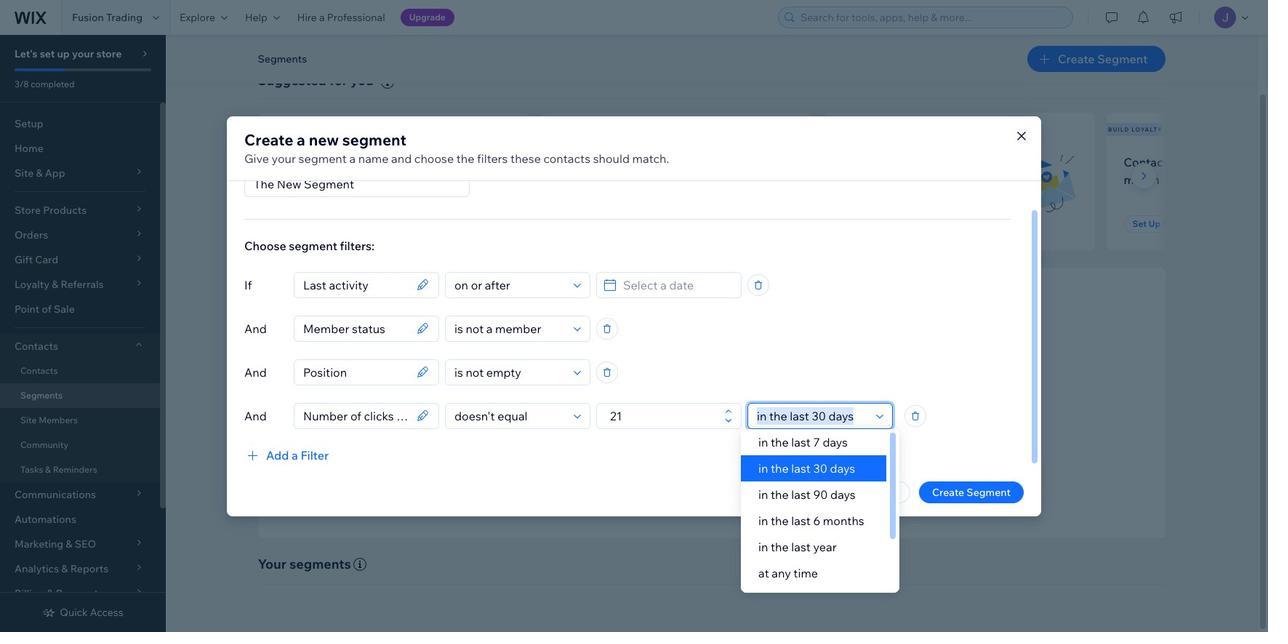 Task type: locate. For each thing, give the bounding box(es) containing it.
last left 7 on the bottom right of page
[[792, 435, 811, 450]]

1 choose a condition field from the top
[[450, 272, 570, 297]]

2 up from the left
[[583, 218, 595, 229]]

0 horizontal spatial create segment button
[[656, 486, 768, 503]]

1 vertical spatial segment
[[299, 151, 347, 165]]

your segments
[[258, 556, 351, 572]]

1 vertical spatial email
[[657, 431, 683, 444]]

2 vertical spatial choose a condition field
[[450, 403, 570, 428]]

add
[[266, 448, 289, 462]]

list box
[[741, 429, 900, 612]]

set up segment button
[[275, 215, 361, 233], [558, 215, 644, 233], [841, 215, 927, 233], [1124, 215, 1210, 233]]

between
[[759, 592, 806, 607]]

days inside 'option'
[[830, 461, 856, 476]]

contacts down contacts popup button
[[20, 365, 58, 376]]

year
[[814, 540, 837, 554]]

to left drive at the bottom right of page
[[740, 431, 749, 444]]

the up potential
[[771, 435, 789, 450]]

0 horizontal spatial who
[[353, 155, 376, 169]]

of inside "sidebar" element
[[42, 303, 52, 316]]

1 vertical spatial segments
[[20, 390, 63, 401]]

segments up site members
[[20, 390, 63, 401]]

clicked
[[841, 172, 880, 187]]

list
[[423, 172, 439, 187]]

contacts inside reach the right target audience create specific groups of contacts that update automatically send personalized email campaigns to drive sales and build trust get to know your high-value customers, potential leads and more
[[688, 412, 729, 425]]

customers
[[610, 155, 668, 169]]

the up any
[[771, 540, 789, 554]]

update
[[753, 412, 787, 425]]

last inside 'option'
[[792, 461, 811, 476]]

in the last 30 days
[[759, 461, 856, 476]]

new up give
[[260, 126, 276, 133]]

3/8
[[15, 79, 29, 89]]

0 vertical spatial segments
[[258, 52, 307, 65]]

who for purchase
[[670, 155, 693, 169]]

in
[[759, 435, 768, 450], [759, 461, 768, 476], [759, 487, 768, 502], [759, 514, 768, 528], [759, 540, 768, 554]]

0 horizontal spatial email
[[657, 431, 683, 444]]

the up groups
[[656, 390, 676, 406]]

last left 30
[[792, 461, 811, 476]]

last left 6
[[792, 514, 811, 528]]

your
[[258, 556, 287, 572]]

0 horizontal spatial create segment
[[678, 487, 768, 502]]

0 vertical spatial and
[[391, 151, 412, 165]]

in for in the last year
[[759, 540, 768, 554]]

segments up suggested
[[258, 52, 307, 65]]

4 last from the top
[[792, 514, 811, 528]]

0 vertical spatial to
[[339, 172, 350, 187]]

email up the on
[[879, 155, 908, 169]]

the inside reach the right target audience create specific groups of contacts that update automatically send personalized email campaigns to drive sales and build trust get to know your high-value customers, potential leads and more
[[656, 390, 676, 406]]

choose
[[415, 151, 454, 165]]

your down the personalized
[[627, 451, 648, 464]]

segments for "segments" button
[[258, 52, 307, 65]]

5 last from the top
[[792, 540, 811, 554]]

set up segment down the on
[[850, 218, 918, 229]]

1 vertical spatial choose a condition field
[[450, 360, 570, 384]]

1 horizontal spatial create segment
[[932, 486, 1011, 499]]

Choose a condition field
[[450, 272, 570, 297], [450, 360, 570, 384], [450, 403, 570, 428]]

set up segment down made on the top of page
[[567, 218, 635, 229]]

create inside create a new segment give your segment a name and choose the filters these contacts should match.
[[244, 130, 293, 149]]

subscribers
[[278, 126, 327, 133], [911, 155, 975, 169]]

campaign
[[926, 172, 981, 187]]

1 horizontal spatial who
[[670, 155, 693, 169]]

a right with
[[1203, 155, 1209, 169]]

the for 7
[[771, 435, 789, 450]]

create segment button
[[1028, 46, 1166, 72], [919, 481, 1024, 503], [656, 486, 768, 503]]

1 set up segment button from the left
[[275, 215, 361, 233]]

in the last 30 days option
[[741, 455, 886, 482]]

set up segment down contacts with a birthday th
[[1133, 218, 1201, 229]]

who inside active email subscribers who clicked on your campaign
[[978, 155, 1001, 169]]

a down customers
[[634, 172, 641, 187]]

help
[[245, 11, 268, 24]]

contacts up haven't
[[544, 151, 591, 165]]

your right up
[[72, 47, 94, 60]]

new inside the new contacts who recently subscribed to your mailing list
[[275, 155, 300, 169]]

1 horizontal spatial and
[[804, 431, 822, 444]]

1 set from the left
[[284, 218, 298, 229]]

3 set up segment button from the left
[[841, 215, 927, 233]]

contacts up campaigns
[[688, 412, 729, 425]]

1 horizontal spatial of
[[676, 412, 686, 425]]

1 horizontal spatial contacts
[[544, 151, 591, 165]]

to right "subscribed"
[[339, 172, 350, 187]]

2 vertical spatial days
[[831, 487, 856, 502]]

and up mailing
[[391, 151, 412, 165]]

if
[[244, 278, 252, 292]]

in inside 'option'
[[759, 461, 768, 476]]

0 vertical spatial choose a condition field
[[450, 272, 570, 297]]

the up "in the last year"
[[771, 514, 789, 528]]

2 and from the top
[[244, 365, 267, 379]]

these
[[511, 151, 541, 165]]

segment up name
[[342, 130, 407, 149]]

the down potential
[[771, 487, 789, 502]]

mailing
[[380, 172, 420, 187]]

2 in from the top
[[759, 461, 768, 476]]

site
[[20, 415, 37, 426]]

subscribed
[[275, 172, 336, 187]]

new
[[260, 126, 276, 133], [275, 155, 300, 169]]

in up "in the last year"
[[759, 514, 768, 528]]

home link
[[0, 136, 160, 161]]

&
[[45, 464, 51, 475]]

help button
[[236, 0, 289, 35]]

2 vertical spatial and
[[829, 451, 847, 464]]

3 last from the top
[[792, 487, 811, 502]]

2 horizontal spatial create segment button
[[1028, 46, 1166, 72]]

personalized
[[594, 431, 655, 444]]

2 vertical spatial and
[[244, 408, 267, 423]]

1 horizontal spatial segments
[[258, 52, 307, 65]]

who for your
[[353, 155, 376, 169]]

segments for 'segments' link at the left bottom
[[20, 390, 63, 401]]

segments button
[[251, 48, 314, 70]]

contacts for contacts link
[[20, 365, 58, 376]]

and
[[244, 321, 267, 336], [244, 365, 267, 379], [244, 408, 267, 423]]

subscribers up campaign
[[911, 155, 975, 169]]

0 horizontal spatial segments
[[20, 390, 63, 401]]

leads
[[801, 451, 826, 464]]

1 up from the left
[[300, 218, 312, 229]]

who up campaign
[[978, 155, 1001, 169]]

last left the 90
[[792, 487, 811, 502]]

cancel
[[865, 486, 898, 499]]

who up purchase
[[670, 155, 693, 169]]

2 set up segment from the left
[[567, 218, 635, 229]]

3 set from the left
[[850, 218, 864, 229]]

contacts down loyalty
[[1124, 155, 1174, 169]]

0 horizontal spatial and
[[391, 151, 412, 165]]

1 horizontal spatial create segment button
[[919, 481, 1024, 503]]

2 vertical spatial segment
[[289, 238, 337, 253]]

segments inside "sidebar" element
[[20, 390, 63, 401]]

0 vertical spatial of
[[42, 303, 52, 316]]

days for in the last 30 days
[[830, 461, 856, 476]]

a inside contacts with a birthday th
[[1203, 155, 1209, 169]]

up down contacts with a birthday th
[[1149, 218, 1161, 229]]

up down haven't
[[583, 218, 595, 229]]

Select an option field
[[450, 316, 570, 341], [753, 403, 872, 428]]

set up segment button down made on the top of page
[[558, 215, 644, 233]]

contacts
[[544, 151, 591, 165], [303, 155, 350, 169], [688, 412, 729, 425]]

0 vertical spatial and
[[244, 321, 267, 336]]

segments inside button
[[258, 52, 307, 65]]

of left sale
[[42, 303, 52, 316]]

1 vertical spatial contacts
[[15, 340, 58, 353]]

site members link
[[0, 408, 160, 433]]

sidebar element
[[0, 35, 166, 632]]

0 horizontal spatial of
[[42, 303, 52, 316]]

the inside 'option'
[[771, 461, 789, 476]]

list
[[255, 113, 1269, 250]]

made
[[601, 172, 632, 187]]

email
[[879, 155, 908, 169], [657, 431, 683, 444]]

in the last 6 months
[[759, 514, 865, 528]]

2 choose a condition field from the top
[[450, 360, 570, 384]]

1 vertical spatial of
[[676, 412, 686, 425]]

2 horizontal spatial who
[[978, 155, 1001, 169]]

contacts inside popup button
[[15, 340, 58, 353]]

in down potential
[[759, 487, 768, 502]]

customers,
[[702, 451, 754, 464]]

1 horizontal spatial to
[[587, 451, 597, 464]]

site members
[[20, 415, 78, 426]]

your right the on
[[899, 172, 924, 187]]

days right 7 on the bottom right of page
[[823, 435, 848, 450]]

set up segment
[[284, 218, 352, 229], [567, 218, 635, 229], [850, 218, 918, 229], [1133, 218, 1201, 229]]

in for in the last 6 months
[[759, 514, 768, 528]]

set up segment button down contacts with a birthday th
[[1124, 215, 1210, 233]]

e.g., Returning Customers field
[[250, 171, 465, 196]]

and up leads
[[804, 431, 822, 444]]

2 set up segment button from the left
[[558, 215, 644, 233]]

who
[[353, 155, 376, 169], [670, 155, 693, 169], [978, 155, 1001, 169]]

1 who from the left
[[353, 155, 376, 169]]

in down drive at the bottom right of page
[[759, 461, 768, 476]]

to right get
[[587, 451, 597, 464]]

0 vertical spatial days
[[823, 435, 848, 450]]

of down right
[[676, 412, 686, 425]]

set up segment button up choose segment filters:
[[275, 215, 361, 233]]

list box containing in the last 7 days
[[741, 429, 900, 612]]

Select a date field
[[619, 272, 737, 297]]

professional
[[327, 11, 385, 24]]

1 set up segment from the left
[[284, 218, 352, 229]]

the for 6
[[771, 514, 789, 528]]

hire a professional
[[297, 11, 385, 24]]

for
[[329, 72, 348, 89]]

let's
[[15, 47, 38, 60]]

contacts link
[[0, 359, 160, 383]]

the for 90
[[771, 487, 789, 502]]

months
[[823, 514, 865, 528]]

point of sale link
[[0, 297, 160, 322]]

add a filter button
[[244, 446, 329, 464]]

last
[[792, 435, 811, 450], [792, 461, 811, 476], [792, 487, 811, 502], [792, 514, 811, 528], [792, 540, 811, 554]]

0 vertical spatial segment
[[342, 130, 407, 149]]

segment
[[342, 130, 407, 149], [299, 151, 347, 165], [289, 238, 337, 253]]

3 who from the left
[[978, 155, 1001, 169]]

contacts inside the new contacts who recently subscribed to your mailing list
[[303, 155, 350, 169]]

up down clicked at top
[[866, 218, 878, 229]]

your down name
[[353, 172, 378, 187]]

0 horizontal spatial to
[[339, 172, 350, 187]]

in up "at" at the bottom right of the page
[[759, 540, 768, 554]]

5 in from the top
[[759, 540, 768, 554]]

and down build on the right of the page
[[829, 451, 847, 464]]

1 vertical spatial days
[[830, 461, 856, 476]]

right
[[679, 390, 709, 406]]

loyalty
[[1132, 126, 1163, 133]]

1 horizontal spatial subscribers
[[911, 155, 975, 169]]

who inside potential customers who haven't made a purchase yet
[[670, 155, 693, 169]]

up up choose segment filters:
[[300, 218, 312, 229]]

the left "filters"
[[457, 151, 475, 165]]

1 last from the top
[[792, 435, 811, 450]]

2 set from the left
[[567, 218, 581, 229]]

the for 30
[[771, 461, 789, 476]]

subscribers down suggested
[[278, 126, 327, 133]]

set up segment button down the on
[[841, 215, 927, 233]]

1 vertical spatial and
[[804, 431, 822, 444]]

0 vertical spatial new
[[260, 126, 276, 133]]

your right give
[[272, 151, 296, 165]]

with
[[1177, 155, 1200, 169]]

create
[[1058, 52, 1095, 66], [244, 130, 293, 149], [567, 412, 599, 425], [932, 486, 965, 499], [678, 487, 715, 502]]

at any time
[[759, 566, 818, 580]]

1 horizontal spatial email
[[879, 155, 908, 169]]

0 horizontal spatial select an option field
[[450, 316, 570, 341]]

and inside create a new segment give your segment a name and choose the filters these contacts should match.
[[391, 151, 412, 165]]

days right the 90
[[831, 487, 856, 502]]

1 vertical spatial subscribers
[[911, 155, 975, 169]]

last for 90
[[792, 487, 811, 502]]

1 vertical spatial to
[[740, 431, 749, 444]]

who up e.g., returning customers field
[[353, 155, 376, 169]]

set up segment button for clicked
[[841, 215, 927, 233]]

in up potential
[[759, 435, 768, 450]]

let's set up your store
[[15, 47, 122, 60]]

contacts down new
[[303, 155, 350, 169]]

3 up from the left
[[866, 218, 878, 229]]

0 vertical spatial subscribers
[[278, 126, 327, 133]]

1 vertical spatial new
[[275, 155, 300, 169]]

new up "subscribed"
[[275, 155, 300, 169]]

potential customers who haven't made a purchase yet
[[558, 155, 714, 187]]

set up segment button for made
[[558, 215, 644, 233]]

email up the high-
[[657, 431, 683, 444]]

choose
[[244, 238, 286, 253]]

in for in the last 7 days
[[759, 435, 768, 450]]

3 in from the top
[[759, 487, 768, 502]]

contacts for contacts popup button
[[15, 340, 58, 353]]

2 vertical spatial to
[[587, 451, 597, 464]]

who inside the new contacts who recently subscribed to your mailing list
[[353, 155, 376, 169]]

2 horizontal spatial and
[[829, 451, 847, 464]]

4 in from the top
[[759, 514, 768, 528]]

any
[[772, 566, 791, 580]]

contacts inside contacts with a birthday th
[[1124, 155, 1174, 169]]

create inside reach the right target audience create specific groups of contacts that update automatically send personalized email campaigns to drive sales and build trust get to know your high-value customers, potential leads and more
[[567, 412, 599, 425]]

set
[[284, 218, 298, 229], [567, 218, 581, 229], [850, 218, 864, 229], [1133, 218, 1147, 229]]

a right add
[[292, 448, 298, 462]]

segment down new
[[299, 151, 347, 165]]

2 who from the left
[[670, 155, 693, 169]]

0 vertical spatial contacts
[[1124, 155, 1174, 169]]

set for active email subscribers who clicked on your campaign
[[850, 218, 864, 229]]

the
[[457, 151, 475, 165], [656, 390, 676, 406], [771, 435, 789, 450], [771, 461, 789, 476], [771, 487, 789, 502], [771, 514, 789, 528], [771, 540, 789, 554]]

time
[[794, 566, 818, 580]]

last left year
[[792, 540, 811, 554]]

0 vertical spatial email
[[879, 155, 908, 169]]

3 set up segment from the left
[[850, 218, 918, 229]]

1 vertical spatial and
[[244, 365, 267, 379]]

2 horizontal spatial contacts
[[688, 412, 729, 425]]

2 vertical spatial contacts
[[20, 365, 58, 376]]

30
[[814, 461, 828, 476]]

2 last from the top
[[792, 461, 811, 476]]

None field
[[299, 272, 412, 297], [299, 316, 412, 341], [299, 360, 412, 384], [299, 403, 412, 428], [299, 272, 412, 297], [299, 316, 412, 341], [299, 360, 412, 384], [299, 403, 412, 428]]

a inside button
[[292, 448, 298, 462]]

your inside "sidebar" element
[[72, 47, 94, 60]]

1 vertical spatial select an option field
[[753, 403, 872, 428]]

1 in from the top
[[759, 435, 768, 450]]

set up segment up choose segment filters:
[[284, 218, 352, 229]]

choose segment filters:
[[244, 238, 375, 253]]

contacts down point of sale
[[15, 340, 58, 353]]

of
[[42, 303, 52, 316], [676, 412, 686, 425]]

days right 30
[[830, 461, 856, 476]]

segment left filters:
[[289, 238, 337, 253]]

0 horizontal spatial contacts
[[303, 155, 350, 169]]

suggested for you
[[258, 72, 374, 89]]

the down sales
[[771, 461, 789, 476]]



Task type: vqa. For each thing, say whether or not it's contained in the screenshot.
anonymous
no



Task type: describe. For each thing, give the bounding box(es) containing it.
campaigns
[[685, 431, 737, 444]]

completed
[[31, 79, 75, 89]]

quick
[[60, 606, 88, 619]]

upgrade
[[409, 12, 446, 23]]

in the last 7 days
[[759, 435, 848, 450]]

new for new contacts who recently subscribed to your mailing list
[[275, 155, 300, 169]]

hire
[[297, 11, 317, 24]]

in for in the last 30 days
[[759, 461, 768, 476]]

your inside create a new segment give your segment a name and choose the filters these contacts should match.
[[272, 151, 296, 165]]

set up segment for made
[[567, 218, 635, 229]]

give
[[244, 151, 269, 165]]

community link
[[0, 433, 160, 458]]

2 horizontal spatial create segment
[[1058, 52, 1148, 66]]

4 up from the left
[[1149, 218, 1161, 229]]

store
[[96, 47, 122, 60]]

your inside reach the right target audience create specific groups of contacts that update automatically send personalized email campaigns to drive sales and build trust get to know your high-value customers, potential leads and more
[[627, 451, 648, 464]]

name
[[358, 151, 389, 165]]

up for made
[[583, 218, 595, 229]]

email inside reach the right target audience create specific groups of contacts that update automatically send personalized email campaigns to drive sales and build trust get to know your high-value customers, potential leads and more
[[657, 431, 683, 444]]

trading
[[106, 11, 143, 24]]

reminders
[[53, 464, 97, 475]]

automations
[[15, 513, 76, 526]]

up for subscribed
[[300, 218, 312, 229]]

7
[[814, 435, 820, 450]]

2 horizontal spatial to
[[740, 431, 749, 444]]

automations link
[[0, 507, 160, 532]]

your inside the new contacts who recently subscribed to your mailing list
[[353, 172, 378, 187]]

set up segment for clicked
[[850, 218, 918, 229]]

reach the right target audience create specific groups of contacts that update automatically send personalized email campaigns to drive sales and build trust get to know your high-value customers, potential leads and more
[[567, 390, 874, 464]]

tasks & reminders link
[[0, 458, 160, 482]]

last for 6
[[792, 514, 811, 528]]

3 and from the top
[[244, 408, 267, 423]]

fusion trading
[[72, 11, 143, 24]]

build loyalty
[[1109, 126, 1163, 133]]

0 vertical spatial select an option field
[[450, 316, 570, 341]]

new contacts who recently subscribed to your mailing list
[[275, 155, 439, 187]]

the for target
[[656, 390, 676, 406]]

build
[[824, 431, 848, 444]]

the inside create a new segment give your segment a name and choose the filters these contacts should match.
[[457, 151, 475, 165]]

community
[[20, 439, 68, 450]]

contacts inside create a new segment give your segment a name and choose the filters these contacts should match.
[[544, 151, 591, 165]]

build
[[1109, 126, 1130, 133]]

up for clicked
[[866, 218, 878, 229]]

yet
[[697, 172, 714, 187]]

a left name
[[349, 151, 356, 165]]

get
[[567, 451, 585, 464]]

your inside active email subscribers who clicked on your campaign
[[899, 172, 924, 187]]

add a filter
[[266, 448, 329, 462]]

point
[[15, 303, 40, 316]]

purchase
[[643, 172, 694, 187]]

recently
[[379, 155, 423, 169]]

automatically
[[789, 412, 853, 425]]

the for year
[[771, 540, 789, 554]]

should
[[593, 151, 630, 165]]

Enter a number text field
[[606, 403, 721, 428]]

set up segment button for subscribed
[[275, 215, 361, 233]]

match.
[[633, 151, 669, 165]]

sales
[[778, 431, 802, 444]]

Search for tools, apps, help & more... field
[[797, 7, 1069, 28]]

contacts with a birthday th
[[1124, 155, 1269, 187]]

haven't
[[558, 172, 598, 187]]

potential
[[757, 451, 799, 464]]

4 set from the left
[[1133, 218, 1147, 229]]

quick access button
[[42, 606, 123, 619]]

6
[[814, 514, 821, 528]]

last for 30
[[792, 461, 811, 476]]

a left new
[[297, 130, 305, 149]]

birthday
[[1212, 155, 1258, 169]]

contacts button
[[0, 334, 160, 359]]

set up segment for subscribed
[[284, 218, 352, 229]]

days for in the last 90 days
[[831, 487, 856, 502]]

1 and from the top
[[244, 321, 267, 336]]

1 horizontal spatial select an option field
[[753, 403, 872, 428]]

setup link
[[0, 111, 160, 136]]

point of sale
[[15, 303, 75, 316]]

4 set up segment button from the left
[[1124, 215, 1210, 233]]

set for potential customers who haven't made a purchase yet
[[567, 218, 581, 229]]

segments link
[[0, 383, 160, 408]]

new
[[309, 130, 339, 149]]

3 choose a condition field from the top
[[450, 403, 570, 428]]

days for in the last 7 days
[[823, 435, 848, 450]]

on
[[883, 172, 897, 187]]

a right hire
[[319, 11, 325, 24]]

access
[[90, 606, 123, 619]]

active email subscribers who clicked on your campaign
[[841, 155, 1001, 187]]

value
[[674, 451, 699, 464]]

in the last year
[[759, 540, 837, 554]]

upgrade button
[[401, 9, 455, 26]]

hire a professional link
[[289, 0, 394, 35]]

last for year
[[792, 540, 811, 554]]

setup
[[15, 117, 43, 130]]

that
[[731, 412, 751, 425]]

tasks & reminders
[[20, 464, 97, 475]]

set for new contacts who recently subscribed to your mailing list
[[284, 218, 298, 229]]

filters:
[[340, 238, 375, 253]]

4 set up segment from the left
[[1133, 218, 1201, 229]]

tasks
[[20, 464, 43, 475]]

specific
[[601, 412, 638, 425]]

last for 7
[[792, 435, 811, 450]]

email inside active email subscribers who clicked on your campaign
[[879, 155, 908, 169]]

members
[[39, 415, 78, 426]]

explore
[[180, 11, 215, 24]]

new for new subscribers
[[260, 126, 276, 133]]

send
[[567, 431, 592, 444]]

sale
[[54, 303, 75, 316]]

90
[[814, 487, 828, 502]]

active
[[841, 155, 876, 169]]

suggested
[[258, 72, 327, 89]]

to inside the new contacts who recently subscribed to your mailing list
[[339, 172, 350, 187]]

0 horizontal spatial subscribers
[[278, 126, 327, 133]]

th
[[1261, 155, 1269, 169]]

in the last 90 days
[[759, 487, 856, 502]]

filters
[[477, 151, 508, 165]]

in for in the last 90 days
[[759, 487, 768, 502]]

create segment button for cancel
[[919, 481, 1024, 503]]

list containing new contacts who recently subscribed to your mailing list
[[255, 113, 1269, 250]]

create segment button for segments
[[1028, 46, 1166, 72]]

set
[[40, 47, 55, 60]]

up
[[57, 47, 70, 60]]

of inside reach the right target audience create specific groups of contacts that update automatically send personalized email campaigns to drive sales and build trust get to know your high-value customers, potential leads and more
[[676, 412, 686, 425]]

fusion
[[72, 11, 104, 24]]

a inside potential customers who haven't made a purchase yet
[[634, 172, 641, 187]]

high-
[[650, 451, 674, 464]]

cancel button
[[852, 481, 911, 503]]

subscribers inside active email subscribers who clicked on your campaign
[[911, 155, 975, 169]]

new subscribers
[[260, 126, 327, 133]]



